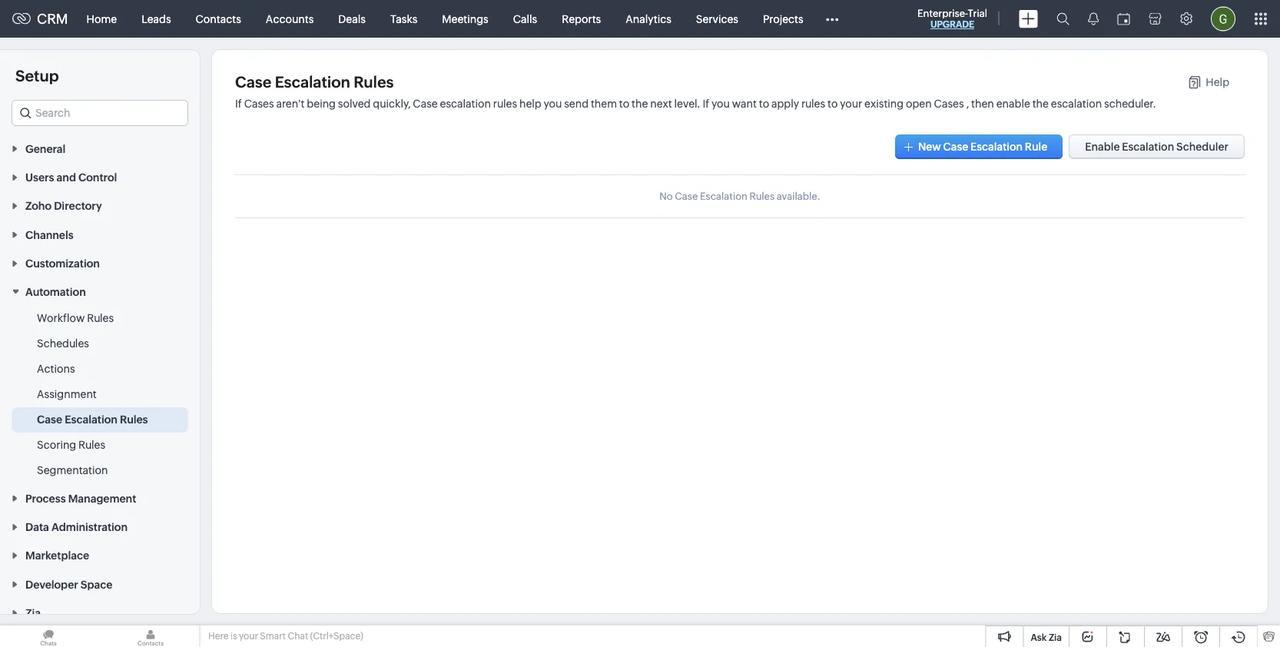 Task type: locate. For each thing, give the bounding box(es) containing it.
case down contacts
[[235, 73, 272, 91]]

new case escalation rule button
[[896, 135, 1063, 159]]

space
[[81, 578, 113, 591]]

rules left help
[[493, 97, 517, 110]]

1 horizontal spatial case escalation rules
[[235, 73, 394, 91]]

contacts
[[196, 13, 241, 25]]

1 vertical spatial zia
[[1049, 632, 1062, 643]]

0 horizontal spatial if
[[235, 97, 242, 110]]

your left existing
[[840, 97, 863, 110]]

rules inside "link"
[[78, 439, 105, 451]]

1 horizontal spatial rules
[[802, 97, 826, 110]]

your right is on the left bottom of page
[[239, 631, 258, 641]]

cases
[[244, 97, 274, 110], [934, 97, 964, 110]]

to right them
[[619, 97, 630, 110]]

here
[[208, 631, 229, 641]]

rules right apply
[[802, 97, 826, 110]]

zia
[[25, 607, 41, 619], [1049, 632, 1062, 643]]

smart
[[260, 631, 286, 641]]

projects link
[[751, 0, 816, 37]]

None field
[[12, 100, 188, 126]]

0 vertical spatial your
[[840, 97, 863, 110]]

developer space
[[25, 578, 113, 591]]

services
[[696, 13, 739, 25]]

management
[[68, 492, 136, 504]]

rules
[[354, 73, 394, 91], [750, 191, 775, 202], [87, 312, 114, 324], [120, 414, 148, 426], [78, 439, 105, 451]]

trial
[[968, 7, 988, 19]]

0 horizontal spatial cases
[[244, 97, 274, 110]]

zia right ask
[[1049, 632, 1062, 643]]

escalation left help
[[440, 97, 491, 110]]

1 you from the left
[[544, 97, 562, 110]]

escalation inside automation region
[[65, 414, 117, 426]]

open
[[906, 97, 932, 110]]

calendar image
[[1118, 13, 1131, 25]]

case up scoring
[[37, 414, 62, 426]]

enterprise-trial upgrade
[[918, 7, 988, 30]]

if left aren't on the top left of page
[[235, 97, 242, 110]]

1 cases from the left
[[244, 97, 274, 110]]

1 horizontal spatial escalation
[[1051, 97, 1102, 110]]

meetings link
[[430, 0, 501, 37]]

no
[[660, 191, 673, 202]]

chat
[[288, 631, 308, 641]]

rules
[[493, 97, 517, 110], [802, 97, 826, 110]]

zia inside dropdown button
[[25, 607, 41, 619]]

cases left ,
[[934, 97, 964, 110]]

level.
[[674, 97, 701, 110]]

1 horizontal spatial your
[[840, 97, 863, 110]]

home
[[87, 13, 117, 25]]

1 to from the left
[[619, 97, 630, 110]]

leads
[[142, 13, 171, 25]]

2 horizontal spatial to
[[828, 97, 838, 110]]

next
[[650, 97, 672, 110]]

escalation left rule
[[971, 141, 1023, 153]]

schedules link
[[37, 336, 89, 351]]

cases left aren't on the top left of page
[[244, 97, 274, 110]]

projects
[[763, 13, 804, 25]]

1 horizontal spatial if
[[703, 97, 710, 110]]

1 horizontal spatial you
[[712, 97, 730, 110]]

automation
[[25, 286, 86, 298]]

you right help
[[544, 97, 562, 110]]

developer
[[25, 578, 78, 591]]

you
[[544, 97, 562, 110], [712, 97, 730, 110]]

escalation inside button
[[971, 141, 1023, 153]]

1 horizontal spatial to
[[759, 97, 769, 110]]

scoring
[[37, 439, 76, 451]]

the
[[632, 97, 648, 110], [1033, 97, 1049, 110]]

channels button
[[0, 220, 200, 249]]

want
[[732, 97, 757, 110]]

0 horizontal spatial the
[[632, 97, 648, 110]]

the left next
[[632, 97, 648, 110]]

0 horizontal spatial zia
[[25, 607, 41, 619]]

case escalation rules up scoring rules "link"
[[37, 414, 148, 426]]

1 horizontal spatial cases
[[934, 97, 964, 110]]

escalation left "scheduler"
[[1051, 97, 1102, 110]]

them
[[591, 97, 617, 110]]

control
[[78, 171, 117, 183]]

if right the level.
[[703, 97, 710, 110]]

to right apply
[[828, 97, 838, 110]]

escalation
[[275, 73, 350, 91], [971, 141, 1023, 153], [700, 191, 748, 202], [65, 414, 117, 426]]

workflow rules
[[37, 312, 114, 324]]

automation region
[[0, 306, 200, 483]]

solved
[[338, 97, 371, 110]]

1 rules from the left
[[493, 97, 517, 110]]

0 vertical spatial zia
[[25, 607, 41, 619]]

1 horizontal spatial the
[[1033, 97, 1049, 110]]

escalation right no
[[700, 191, 748, 202]]

3 to from the left
[[828, 97, 838, 110]]

1 vertical spatial case escalation rules
[[37, 414, 148, 426]]

actions link
[[37, 361, 75, 377]]

case escalation rules
[[235, 73, 394, 91], [37, 414, 148, 426]]

then
[[972, 97, 994, 110]]

None button
[[1069, 135, 1245, 159]]

0 horizontal spatial to
[[619, 97, 630, 110]]

the right enable
[[1033, 97, 1049, 110]]

general
[[25, 142, 66, 155]]

to
[[619, 97, 630, 110], [759, 97, 769, 110], [828, 97, 838, 110]]

contacts link
[[183, 0, 254, 37]]

escalation
[[440, 97, 491, 110], [1051, 97, 1102, 110]]

case escalation rules inside automation region
[[37, 414, 148, 426]]

zia up 'chats' image
[[25, 607, 41, 619]]

new case escalation rule
[[919, 141, 1048, 153]]

case right new
[[943, 141, 969, 153]]

marketplace button
[[0, 541, 200, 570]]

users and control
[[25, 171, 117, 183]]

your
[[840, 97, 863, 110], [239, 631, 258, 641]]

signals image
[[1088, 12, 1099, 25]]

services link
[[684, 0, 751, 37]]

scheduler
[[1105, 97, 1153, 110]]

case right no
[[675, 191, 698, 202]]

directory
[[54, 200, 102, 212]]

0 horizontal spatial rules
[[493, 97, 517, 110]]

0 horizontal spatial escalation
[[440, 97, 491, 110]]

marketplace
[[25, 550, 89, 562]]

schedules
[[37, 337, 89, 350]]

workflow
[[37, 312, 85, 324]]

search image
[[1057, 12, 1070, 25]]

process management
[[25, 492, 136, 504]]

0 horizontal spatial your
[[239, 631, 258, 641]]

process management button
[[0, 483, 200, 512]]

escalation up scoring rules "link"
[[65, 414, 117, 426]]

0 horizontal spatial case escalation rules
[[37, 414, 148, 426]]

case inside automation region
[[37, 414, 62, 426]]

to right want at the right top of the page
[[759, 97, 769, 110]]

1 escalation from the left
[[440, 97, 491, 110]]

being
[[307, 97, 336, 110]]

case escalation rules up being
[[235, 73, 394, 91]]

and
[[57, 171, 76, 183]]

if
[[235, 97, 242, 110], [703, 97, 710, 110]]

assignment
[[37, 388, 97, 400]]

0 horizontal spatial you
[[544, 97, 562, 110]]

help link
[[1189, 76, 1230, 88]]

you left want at the right top of the page
[[712, 97, 730, 110]]

deals
[[338, 13, 366, 25]]

,
[[966, 97, 969, 110]]

2 rules from the left
[[802, 97, 826, 110]]



Task type: describe. For each thing, give the bounding box(es) containing it.
process
[[25, 492, 66, 504]]

quickly,
[[373, 97, 411, 110]]

data
[[25, 521, 49, 533]]

1 vertical spatial your
[[239, 631, 258, 641]]

case inside button
[[943, 141, 969, 153]]

2 you from the left
[[712, 97, 730, 110]]

zia button
[[0, 598, 200, 627]]

2 to from the left
[[759, 97, 769, 110]]

Search text field
[[12, 101, 188, 125]]

reports link
[[550, 0, 614, 37]]

accounts link
[[254, 0, 326, 37]]

1 horizontal spatial zia
[[1049, 632, 1062, 643]]

enterprise-
[[918, 7, 968, 19]]

here is your smart chat (ctrl+space)
[[208, 631, 363, 641]]

segmentation link
[[37, 463, 108, 478]]

contacts image
[[102, 626, 199, 647]]

2 cases from the left
[[934, 97, 964, 110]]

crm link
[[12, 11, 68, 27]]

case right quickly, on the left top of page
[[413, 97, 438, 110]]

zoho directory
[[25, 200, 102, 212]]

aren't
[[276, 97, 305, 110]]

deals link
[[326, 0, 378, 37]]

help
[[520, 97, 542, 110]]

search element
[[1048, 0, 1079, 38]]

data administration
[[25, 521, 128, 533]]

administration
[[51, 521, 128, 533]]

automation button
[[0, 277, 200, 306]]

workflow rules link
[[37, 311, 114, 326]]

escalation up being
[[275, 73, 350, 91]]

existing
[[865, 97, 904, 110]]

setup
[[15, 67, 59, 85]]

case escalation rules link
[[37, 412, 148, 427]]

actions
[[37, 363, 75, 375]]

calls link
[[501, 0, 550, 37]]

1 if from the left
[[235, 97, 242, 110]]

developer space button
[[0, 570, 200, 598]]

reports
[[562, 13, 601, 25]]

create menu element
[[1010, 0, 1048, 37]]

signals element
[[1079, 0, 1108, 38]]

(ctrl+space)
[[310, 631, 363, 641]]

tasks link
[[378, 0, 430, 37]]

zoho directory button
[[0, 191, 200, 220]]

profile element
[[1202, 0, 1245, 37]]

ask
[[1031, 632, 1047, 643]]

general button
[[0, 134, 200, 162]]

customization
[[25, 257, 100, 270]]

Other Modules field
[[816, 7, 849, 31]]

scoring rules link
[[37, 437, 105, 453]]

channels
[[25, 229, 74, 241]]

chats image
[[0, 626, 97, 647]]

1 the from the left
[[632, 97, 648, 110]]

send
[[564, 97, 589, 110]]

2 if from the left
[[703, 97, 710, 110]]

data administration button
[[0, 512, 200, 541]]

profile image
[[1211, 7, 1236, 31]]

rule
[[1025, 141, 1048, 153]]

analytics
[[626, 13, 672, 25]]

enable
[[997, 97, 1031, 110]]

home link
[[74, 0, 129, 37]]

available.
[[777, 191, 821, 202]]

leads link
[[129, 0, 183, 37]]

is
[[231, 631, 237, 641]]

create menu image
[[1019, 10, 1038, 28]]

zoho
[[25, 200, 52, 212]]

assignment link
[[37, 387, 97, 402]]

users and control button
[[0, 162, 200, 191]]

apply
[[772, 97, 799, 110]]

scoring rules
[[37, 439, 105, 451]]

.
[[1153, 97, 1157, 110]]

if cases aren't being solved quickly, case escalation rules help you send them to the next level. if you want to apply rules to your existing open cases , then enable the escalation scheduler .
[[235, 97, 1157, 110]]

crm
[[37, 11, 68, 27]]

analytics link
[[614, 0, 684, 37]]

2 the from the left
[[1033, 97, 1049, 110]]

calls
[[513, 13, 537, 25]]

2 escalation from the left
[[1051, 97, 1102, 110]]

customization button
[[0, 249, 200, 277]]

tasks
[[390, 13, 418, 25]]

new
[[919, 141, 941, 153]]

no case escalation rules available.
[[660, 191, 821, 202]]

upgrade
[[931, 19, 975, 30]]

ask zia
[[1031, 632, 1062, 643]]

help
[[1206, 76, 1230, 88]]

0 vertical spatial case escalation rules
[[235, 73, 394, 91]]

users
[[25, 171, 54, 183]]

segmentation
[[37, 464, 108, 477]]



Task type: vqa. For each thing, say whether or not it's contained in the screenshot.
'Name' corresponding to All
no



